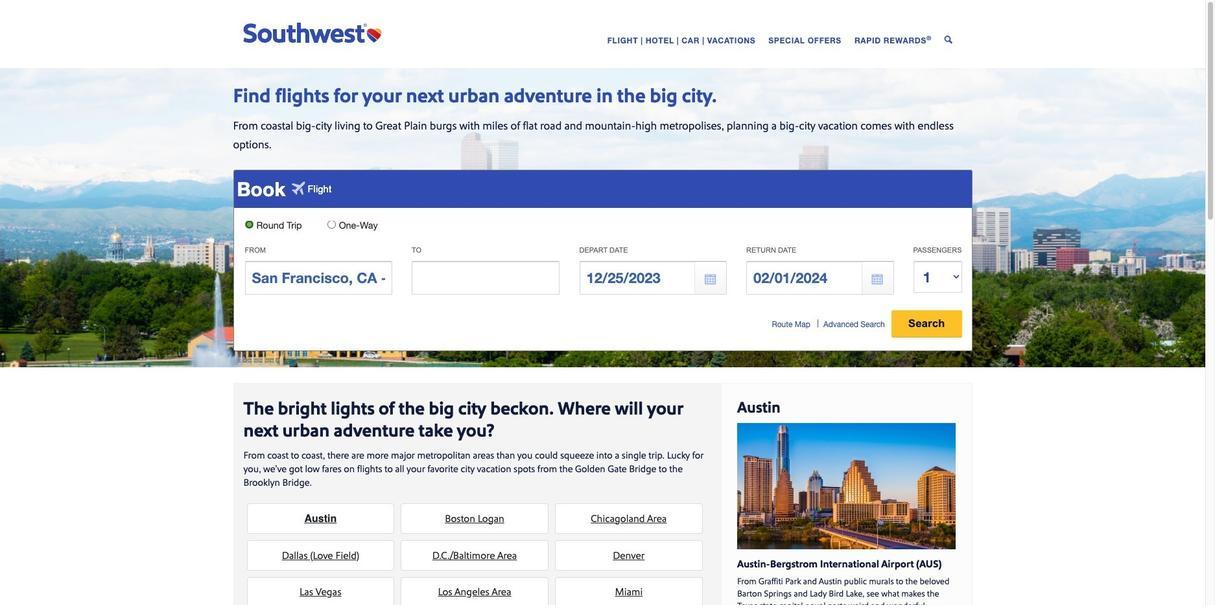 Task type: describe. For each thing, give the bounding box(es) containing it.
search image
[[945, 35, 953, 43]]

southwest image
[[243, 21, 388, 43]]



Task type: locate. For each thing, give the bounding box(es) containing it.
main content
[[0, 368, 1206, 606]]

None radio
[[327, 220, 336, 229]]

None text field
[[580, 261, 727, 295], [747, 261, 894, 295], [580, 261, 727, 295], [747, 261, 894, 295]]

form
[[229, 170, 973, 352]]

None text field
[[245, 261, 392, 295], [412, 261, 559, 295], [245, 261, 392, 295], [412, 261, 559, 295]]

downtown austin texas featuring skyline view of buildings. image
[[737, 424, 956, 550]]

navigation
[[499, 32, 953, 47]]

None radio
[[245, 220, 253, 229]]



Task type: vqa. For each thing, say whether or not it's contained in the screenshot.
form
yes



